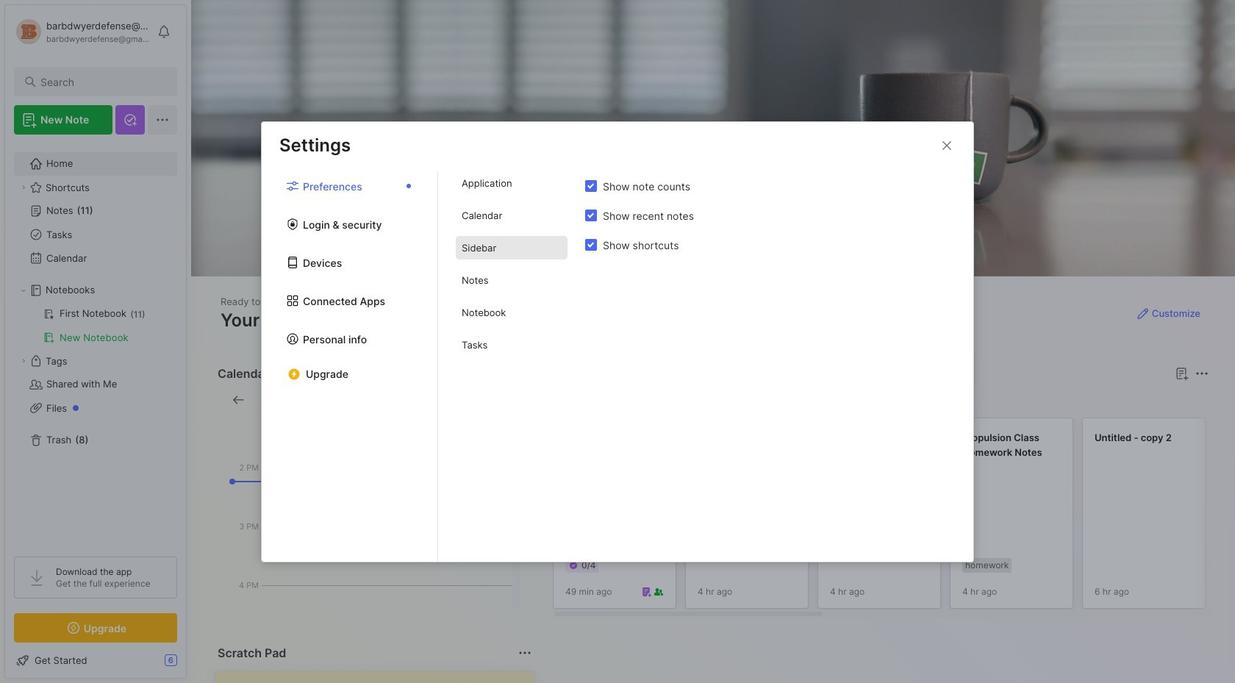 Task type: locate. For each thing, give the bounding box(es) containing it.
close image
[[938, 136, 956, 154]]

None search field
[[40, 73, 164, 90]]

Start writing… text field
[[227, 671, 534, 683]]

tab list
[[262, 171, 438, 561], [438, 171, 585, 561]]

row group
[[553, 418, 1235, 618]]

2 tab list from the left
[[438, 171, 585, 561]]

tree
[[5, 143, 186, 543]]

tree inside main element
[[5, 143, 186, 543]]

None checkbox
[[585, 210, 597, 221]]

main element
[[0, 0, 191, 683]]

tab
[[456, 171, 568, 195], [456, 204, 568, 227], [456, 236, 568, 260], [456, 268, 568, 292], [456, 301, 568, 324], [456, 333, 568, 357], [556, 391, 599, 409]]

group
[[14, 302, 176, 349]]

group inside tree
[[14, 302, 176, 349]]

None checkbox
[[585, 180, 597, 192], [585, 239, 597, 251], [585, 180, 597, 192], [585, 239, 597, 251]]



Task type: describe. For each thing, give the bounding box(es) containing it.
expand notebooks image
[[19, 286, 28, 295]]

none search field inside main element
[[40, 73, 164, 90]]

expand tags image
[[19, 357, 28, 365]]

1 tab list from the left
[[262, 171, 438, 561]]

Search text field
[[40, 75, 164, 89]]



Task type: vqa. For each thing, say whether or not it's contained in the screenshot.
tree
yes



